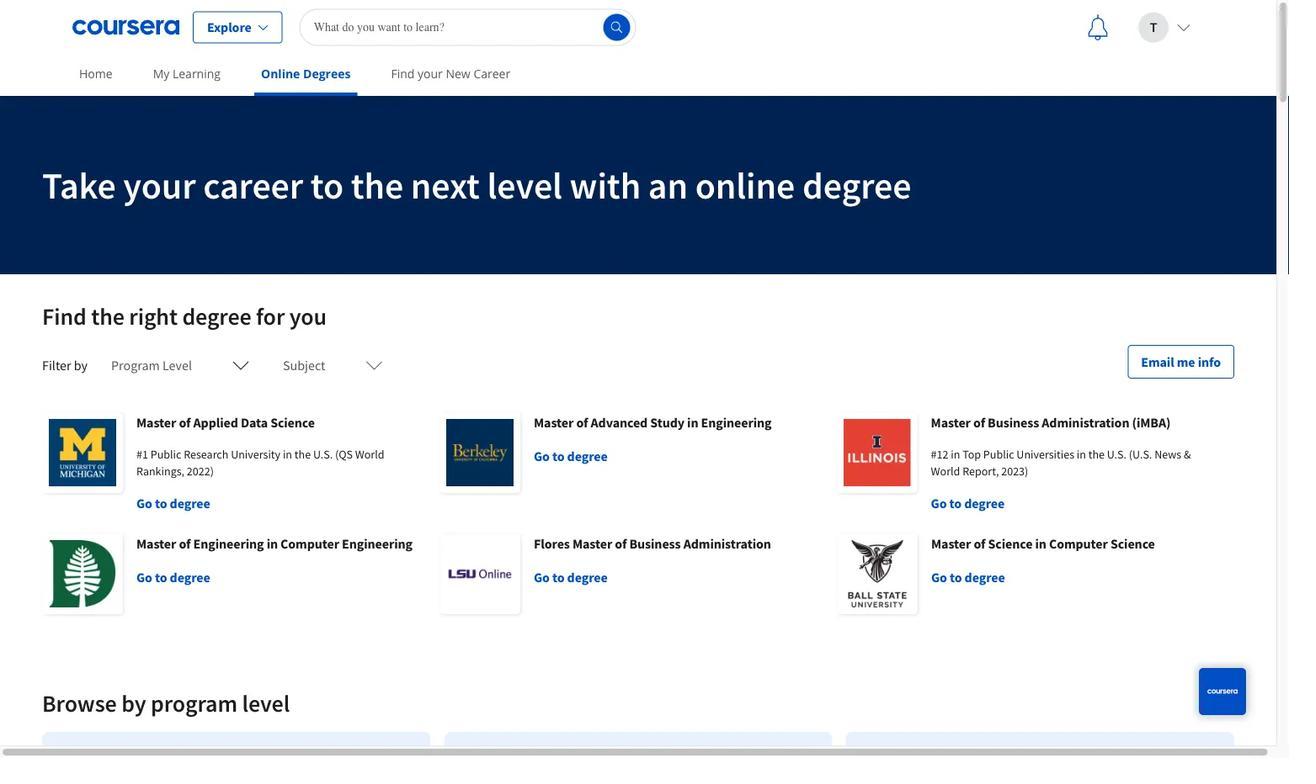 Task type: locate. For each thing, give the bounding box(es) containing it.
u.s. left (u.s.
[[1107, 447, 1127, 462]]

your for career
[[123, 162, 196, 208]]

go right dartmouth college image
[[136, 569, 152, 586]]

1 vertical spatial find
[[42, 302, 87, 331]]

0 vertical spatial level
[[487, 162, 563, 208]]

degree
[[803, 162, 912, 208], [182, 302, 252, 331], [567, 448, 608, 465], [170, 495, 210, 512], [965, 495, 1005, 512], [170, 569, 210, 586], [567, 569, 608, 586], [965, 569, 1005, 586]]

of for master of science in computer science
[[974, 536, 986, 553]]

2 horizontal spatial engineering
[[701, 414, 772, 431]]

master up #12 on the bottom of page
[[931, 414, 971, 431]]

of for master of business administration (imba)
[[974, 414, 986, 431]]

business
[[988, 414, 1040, 431], [630, 536, 681, 553]]

public up rankings,
[[151, 447, 181, 462]]

1 computer from the left
[[281, 536, 339, 553]]

new
[[446, 66, 471, 82]]

go to degree for master of advanced study in engineering
[[534, 448, 608, 465]]

take
[[42, 162, 116, 208]]

master for master of applied data science
[[136, 414, 176, 431]]

the inside #1 public research university in the u.s. (qs world rankings, 2022)
[[295, 447, 311, 462]]

of down the 2022)
[[179, 536, 191, 553]]

0 horizontal spatial u.s.
[[313, 447, 333, 462]]

1 vertical spatial by
[[121, 689, 146, 719]]

the left (u.s.
[[1089, 447, 1105, 462]]

1 public from the left
[[151, 447, 181, 462]]

1 vertical spatial world
[[931, 464, 961, 479]]

u.s. inside #1 public research university in the u.s. (qs world rankings, 2022)
[[313, 447, 333, 462]]

study
[[651, 414, 685, 431]]

go right ball state university image
[[932, 569, 948, 586]]

0 horizontal spatial engineering
[[193, 536, 264, 553]]

of for master of applied data science
[[179, 414, 191, 431]]

data
[[241, 414, 268, 431]]

program
[[111, 357, 160, 374]]

find up filter by
[[42, 302, 87, 331]]

universities
[[1017, 447, 1075, 462]]

find
[[391, 66, 415, 82], [42, 302, 87, 331]]

your right take
[[123, 162, 196, 208]]

in right "university"
[[283, 447, 292, 462]]

1 vertical spatial administration
[[684, 536, 771, 553]]

master down report,
[[932, 536, 971, 553]]

master for master of business administration (imba)
[[931, 414, 971, 431]]

go down flores
[[534, 569, 550, 586]]

1 horizontal spatial u.s.
[[1107, 447, 1127, 462]]

report,
[[963, 464, 999, 479]]

0 horizontal spatial your
[[123, 162, 196, 208]]

engineering for in
[[701, 414, 772, 431]]

master for master of engineering in computer engineering
[[136, 536, 176, 553]]

engineering
[[701, 414, 772, 431], [193, 536, 264, 553], [342, 536, 413, 553]]

online degrees
[[261, 66, 351, 82]]

home
[[79, 66, 113, 82]]

0 horizontal spatial by
[[74, 357, 88, 374]]

with
[[570, 162, 641, 208]]

world right (qs
[[355, 447, 385, 462]]

me
[[1177, 354, 1196, 371]]

of left advanced
[[576, 414, 588, 431]]

find left new
[[391, 66, 415, 82]]

(imba)
[[1133, 414, 1171, 431]]

science
[[270, 414, 315, 431], [988, 536, 1033, 553], [1111, 536, 1155, 553]]

take your career to the next level with an online degree
[[42, 162, 912, 208]]

1 horizontal spatial administration
[[1042, 414, 1130, 431]]

university of california, berkeley image
[[440, 413, 521, 494]]

by right filter
[[74, 357, 88, 374]]

0 vertical spatial find
[[391, 66, 415, 82]]

0 horizontal spatial public
[[151, 447, 181, 462]]

1 horizontal spatial public
[[984, 447, 1015, 462]]

your
[[418, 66, 443, 82], [123, 162, 196, 208]]

1 horizontal spatial world
[[931, 464, 961, 479]]

applied
[[193, 414, 238, 431]]

the inside #12 in top public universities in the u.s. (u.s. news & world report, 2023)
[[1089, 447, 1105, 462]]

your left new
[[418, 66, 443, 82]]

top
[[963, 447, 981, 462]]

in right #12 on the bottom of page
[[951, 447, 961, 462]]

in down #1 public research university in the u.s. (qs world rankings, 2022)
[[267, 536, 278, 553]]

by for filter
[[74, 357, 88, 374]]

master
[[136, 414, 176, 431], [534, 414, 574, 431], [931, 414, 971, 431], [136, 536, 176, 553], [573, 536, 613, 553], [932, 536, 971, 553]]

news
[[1155, 447, 1182, 462]]

#1
[[136, 447, 148, 462]]

1 horizontal spatial engineering
[[342, 536, 413, 553]]

&
[[1184, 447, 1191, 462]]

of left 'applied'
[[179, 414, 191, 431]]

by right browse on the left bottom
[[121, 689, 146, 719]]

find your new career
[[391, 66, 511, 82]]

world down #12 on the bottom of page
[[931, 464, 961, 479]]

0 horizontal spatial administration
[[684, 536, 771, 553]]

#1 public research university in the u.s. (qs world rankings, 2022)
[[136, 447, 385, 479]]

explore
[[207, 19, 252, 36]]

university of illinois at urbana-champaign image
[[837, 413, 918, 494]]

public
[[151, 447, 181, 462], [984, 447, 1015, 462]]

None search field
[[300, 9, 637, 46]]

0 horizontal spatial computer
[[281, 536, 339, 553]]

flores master of business administration
[[534, 536, 771, 553]]

0 horizontal spatial world
[[355, 447, 385, 462]]

1 horizontal spatial find
[[391, 66, 415, 82]]

0 horizontal spatial level
[[242, 689, 290, 719]]

0 vertical spatial world
[[355, 447, 385, 462]]

filter
[[42, 357, 71, 374]]

master left advanced
[[534, 414, 574, 431]]

level
[[487, 162, 563, 208], [242, 689, 290, 719]]

1 horizontal spatial business
[[988, 414, 1040, 431]]

go to degree for flores master of business administration
[[534, 569, 608, 586]]

of down report,
[[974, 536, 986, 553]]

of up top at the bottom of page
[[974, 414, 986, 431]]

go
[[534, 448, 550, 465], [136, 495, 152, 512], [931, 495, 947, 512], [136, 569, 152, 586], [534, 569, 550, 586], [932, 569, 948, 586]]

2 public from the left
[[984, 447, 1015, 462]]

public up 2023)
[[984, 447, 1015, 462]]

go to degree
[[534, 448, 608, 465], [136, 495, 210, 512], [931, 495, 1005, 512], [136, 569, 210, 586], [534, 569, 608, 586], [932, 569, 1005, 586]]

1 horizontal spatial computer
[[1049, 536, 1108, 553]]

to
[[311, 162, 344, 208], [553, 448, 565, 465], [155, 495, 167, 512], [950, 495, 962, 512], [155, 569, 167, 586], [553, 569, 565, 586], [950, 569, 962, 586]]

the
[[351, 162, 404, 208], [91, 302, 125, 331], [295, 447, 311, 462], [1089, 447, 1105, 462]]

the left next
[[351, 162, 404, 208]]

learning
[[173, 66, 221, 82]]

go for master of advanced study in engineering
[[534, 448, 550, 465]]

What do you want to learn? text field
[[300, 9, 637, 46]]

in right the universities
[[1077, 447, 1087, 462]]

by
[[74, 357, 88, 374], [121, 689, 146, 719]]

in down #12 in top public universities in the u.s. (u.s. news & world report, 2023)
[[1036, 536, 1047, 553]]

career
[[203, 162, 303, 208]]

computer for science
[[1049, 536, 1108, 553]]

go right university of california, berkeley 'image'
[[534, 448, 550, 465]]

find for find the right degree for you
[[42, 302, 87, 331]]

level right program
[[242, 689, 290, 719]]

list
[[35, 726, 1242, 759]]

1 u.s. from the left
[[313, 447, 333, 462]]

master down rankings,
[[136, 536, 176, 553]]

the left (qs
[[295, 447, 311, 462]]

1 horizontal spatial your
[[418, 66, 443, 82]]

master up #1
[[136, 414, 176, 431]]

u.s. left (qs
[[313, 447, 333, 462]]

world
[[355, 447, 385, 462], [931, 464, 961, 479]]

administration
[[1042, 414, 1130, 431], [684, 536, 771, 553]]

of
[[179, 414, 191, 431], [576, 414, 588, 431], [974, 414, 986, 431], [179, 536, 191, 553], [615, 536, 627, 553], [974, 536, 986, 553]]

1 horizontal spatial level
[[487, 162, 563, 208]]

degrees
[[303, 66, 351, 82]]

program level button
[[101, 345, 259, 386]]

0 vertical spatial by
[[74, 357, 88, 374]]

t button
[[1125, 0, 1205, 54]]

2022)
[[187, 464, 214, 479]]

master for master of advanced study in engineering
[[534, 414, 574, 431]]

in
[[687, 414, 699, 431], [283, 447, 292, 462], [951, 447, 961, 462], [1077, 447, 1087, 462], [267, 536, 278, 553], [1036, 536, 1047, 553]]

public inside #1 public research university in the u.s. (qs world rankings, 2022)
[[151, 447, 181, 462]]

0 horizontal spatial find
[[42, 302, 87, 331]]

email me info button
[[1128, 345, 1235, 379]]

1 vertical spatial your
[[123, 162, 196, 208]]

master of science in computer science
[[932, 536, 1155, 553]]

of right flores
[[615, 536, 627, 553]]

0 vertical spatial your
[[418, 66, 443, 82]]

2 computer from the left
[[1049, 536, 1108, 553]]

u.s.
[[313, 447, 333, 462], [1107, 447, 1127, 462]]

1 horizontal spatial by
[[121, 689, 146, 719]]

by for browse
[[121, 689, 146, 719]]

next
[[411, 162, 480, 208]]

#12 in top public universities in the u.s. (u.s. news & world report, 2023)
[[931, 447, 1191, 479]]

0 horizontal spatial business
[[630, 536, 681, 553]]

level right next
[[487, 162, 563, 208]]

computer
[[281, 536, 339, 553], [1049, 536, 1108, 553]]

2 u.s. from the left
[[1107, 447, 1127, 462]]

in right study
[[687, 414, 699, 431]]



Task type: vqa. For each thing, say whether or not it's contained in the screenshot.
U.S. inside THE #12 IN TOP PUBLIC UNIVERSITIES IN THE U.S. (U.S. NEWS & WORLD REPORT, 2023)
yes



Task type: describe. For each thing, give the bounding box(es) containing it.
program
[[151, 689, 237, 719]]

browse by program level
[[42, 689, 290, 719]]

go for flores master of business administration
[[534, 569, 550, 586]]

right
[[129, 302, 178, 331]]

go for master of engineering in computer engineering
[[136, 569, 152, 586]]

go to degree for master of engineering in computer engineering
[[136, 569, 210, 586]]

1 vertical spatial level
[[242, 689, 290, 719]]

world inside #12 in top public universities in the u.s. (u.s. news & world report, 2023)
[[931, 464, 961, 479]]

advanced
[[591, 414, 648, 431]]

info
[[1198, 354, 1221, 371]]

master of engineering in computer engineering
[[136, 536, 413, 553]]

1 vertical spatial business
[[630, 536, 681, 553]]

coursera image
[[72, 14, 179, 41]]

of for master of advanced study in engineering
[[576, 414, 588, 431]]

explore button
[[193, 11, 283, 43]]

browse
[[42, 689, 117, 719]]

computer for engineering
[[281, 536, 339, 553]]

research
[[184, 447, 229, 462]]

your for new
[[418, 66, 443, 82]]

for
[[256, 302, 285, 331]]

you
[[290, 302, 327, 331]]

online
[[261, 66, 300, 82]]

engineering for computer
[[342, 536, 413, 553]]

go down #12 on the bottom of page
[[931, 495, 947, 512]]

of for master of engineering in computer engineering
[[179, 536, 191, 553]]

career
[[474, 66, 511, 82]]

my learning link
[[146, 55, 227, 93]]

u.s. inside #12 in top public universities in the u.s. (u.s. news & world report, 2023)
[[1107, 447, 1127, 462]]

public inside #12 in top public universities in the u.s. (u.s. news & world report, 2023)
[[984, 447, 1015, 462]]

world inside #1 public research university in the u.s. (qs world rankings, 2022)
[[355, 447, 385, 462]]

master of applied data science
[[136, 414, 315, 431]]

dartmouth college image
[[42, 534, 123, 615]]

online degrees link
[[254, 55, 357, 96]]

my learning
[[153, 66, 221, 82]]

ball state university image
[[837, 534, 918, 615]]

find for find your new career
[[391, 66, 415, 82]]

find your new career link
[[384, 55, 517, 93]]

the left right
[[91, 302, 125, 331]]

master of business administration (imba)
[[931, 414, 1171, 431]]

subject button
[[273, 345, 393, 386]]

go to degree for master of science in computer science
[[932, 569, 1005, 586]]

home link
[[72, 55, 119, 93]]

master for master of science in computer science
[[932, 536, 971, 553]]

university of michigan image
[[42, 413, 123, 494]]

find the right degree for you
[[42, 302, 327, 331]]

2023)
[[1002, 464, 1029, 479]]

1 horizontal spatial science
[[988, 536, 1033, 553]]

2 horizontal spatial science
[[1111, 536, 1155, 553]]

(u.s.
[[1129, 447, 1153, 462]]

t
[[1150, 19, 1158, 36]]

filter by
[[42, 357, 88, 374]]

rankings,
[[136, 464, 185, 479]]

go down rankings,
[[136, 495, 152, 512]]

(qs
[[335, 447, 353, 462]]

master of advanced study in engineering
[[534, 414, 772, 431]]

subject
[[283, 357, 326, 374]]

email me info
[[1142, 354, 1221, 371]]

master right flores
[[573, 536, 613, 553]]

#12
[[931, 447, 949, 462]]

my
[[153, 66, 170, 82]]

flores
[[534, 536, 570, 553]]

email
[[1142, 354, 1175, 371]]

level
[[163, 357, 192, 374]]

an
[[648, 162, 688, 208]]

louisiana state university image
[[440, 534, 521, 615]]

go for master of science in computer science
[[932, 569, 948, 586]]

0 vertical spatial administration
[[1042, 414, 1130, 431]]

0 vertical spatial business
[[988, 414, 1040, 431]]

university
[[231, 447, 281, 462]]

online
[[695, 162, 795, 208]]

in inside #1 public research university in the u.s. (qs world rankings, 2022)
[[283, 447, 292, 462]]

0 horizontal spatial science
[[270, 414, 315, 431]]

program level
[[111, 357, 192, 374]]



